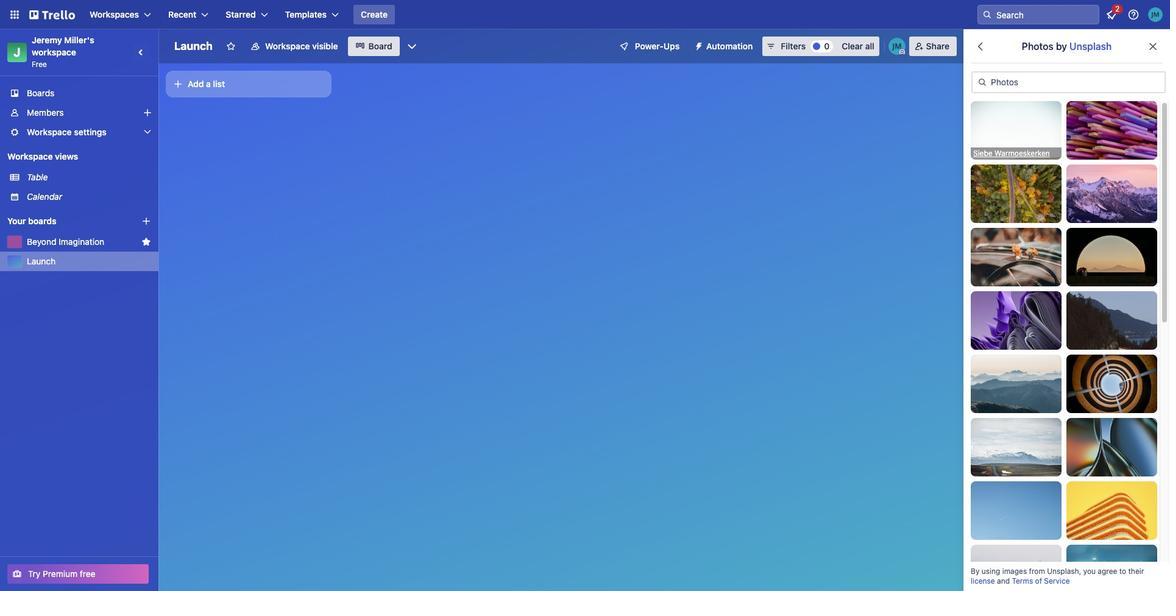 Task type: locate. For each thing, give the bounding box(es) containing it.
all
[[865, 41, 875, 51]]

create button
[[354, 5, 395, 24]]

workspace settings
[[27, 127, 107, 137]]

warmoeskerken
[[995, 149, 1050, 158]]

ups
[[664, 41, 680, 51]]

free
[[32, 60, 47, 69]]

workspace down members
[[27, 127, 72, 137]]

0 vertical spatial workspace
[[265, 41, 310, 51]]

service
[[1044, 577, 1070, 586]]

unsplash,
[[1047, 567, 1082, 576]]

license
[[971, 577, 995, 586]]

recent button
[[161, 5, 216, 24]]

workspaces
[[90, 9, 139, 20]]

filters
[[781, 41, 806, 51]]

and
[[997, 577, 1010, 586]]

search image
[[983, 10, 992, 20]]

jeremy miller's workspace link
[[32, 35, 97, 57]]

1 vertical spatial launch
[[27, 256, 56, 266]]

workspace navigation collapse icon image
[[133, 44, 150, 61]]

members link
[[0, 103, 158, 123]]

0 horizontal spatial launch
[[27, 256, 56, 266]]

jeremy miller (jeremymiller198) image
[[1148, 7, 1163, 22]]

sm image
[[690, 37, 707, 54]]

beyond imagination link
[[27, 236, 137, 248]]

1 horizontal spatial launch
[[174, 40, 213, 52]]

images
[[1003, 567, 1027, 576]]

workspace
[[265, 41, 310, 51], [27, 127, 72, 137], [7, 151, 53, 162]]

a
[[206, 79, 211, 89]]

siebe
[[973, 149, 993, 158]]

workspace visible
[[265, 41, 338, 51]]

by using images from unsplash, you agree to their license and terms of service
[[971, 567, 1144, 586]]

templates button
[[278, 5, 346, 24]]

workspace up table on the left top of the page
[[7, 151, 53, 162]]

share button
[[909, 37, 957, 56]]

table
[[27, 172, 48, 182]]

2 vertical spatial workspace
[[7, 151, 53, 162]]

Photos text field
[[972, 71, 1166, 93]]

launch
[[174, 40, 213, 52], [27, 256, 56, 266]]

workspace
[[32, 47, 76, 57]]

clear all
[[842, 41, 875, 51]]

workspace inside button
[[265, 41, 310, 51]]

try
[[28, 569, 40, 579]]

table link
[[27, 171, 151, 183]]

starred icon image
[[141, 237, 151, 247]]

terms
[[1012, 577, 1033, 586]]

workspace for workspace views
[[7, 151, 53, 162]]

launch down beyond
[[27, 256, 56, 266]]

automation
[[707, 41, 753, 51]]

1 vertical spatial workspace
[[27, 127, 72, 137]]

workspace down templates
[[265, 41, 310, 51]]

back to home image
[[29, 5, 75, 24]]

boards link
[[0, 84, 158, 103]]

calendar
[[27, 191, 62, 202]]

templates
[[285, 9, 327, 20]]

customize views image
[[406, 40, 418, 52]]

boards
[[27, 88, 54, 98]]

0 vertical spatial launch
[[174, 40, 213, 52]]

board link
[[348, 37, 400, 56]]

your boards
[[7, 216, 56, 226]]

add a list
[[188, 79, 225, 89]]

photos
[[1022, 41, 1054, 52]]

primary element
[[0, 0, 1170, 29]]

workspace views
[[7, 151, 78, 162]]

add board image
[[141, 216, 151, 226]]

terms of service link
[[1012, 577, 1070, 586]]

launch link
[[27, 255, 151, 268]]

imagination
[[59, 237, 104, 247]]

sm image
[[977, 76, 989, 88]]

your boards with 2 items element
[[7, 214, 123, 229]]

settings
[[74, 127, 107, 137]]

your
[[7, 216, 26, 226]]

automation button
[[690, 37, 760, 56]]

workspace inside dropdown button
[[27, 127, 72, 137]]

jeremy miller's workspace free
[[32, 35, 97, 69]]

launch down recent dropdown button
[[174, 40, 213, 52]]

list
[[213, 79, 225, 89]]

j
[[14, 45, 21, 59]]



Task type: vqa. For each thing, say whether or not it's contained in the screenshot.
topmost Launch
yes



Task type: describe. For each thing, give the bounding box(es) containing it.
2 notifications image
[[1105, 7, 1119, 22]]

Board name text field
[[168, 37, 219, 56]]

try premium free button
[[7, 564, 149, 584]]

add a list button
[[166, 71, 332, 98]]

workspaces button
[[82, 5, 159, 24]]

beyond imagination
[[27, 237, 104, 247]]

their
[[1129, 567, 1144, 576]]

agree
[[1098, 567, 1118, 576]]

workspace for workspace visible
[[265, 41, 310, 51]]

by
[[971, 567, 980, 576]]

launch inside board name text field
[[174, 40, 213, 52]]

0
[[824, 41, 830, 51]]

workspace settings button
[[0, 123, 158, 142]]

unsplash link
[[1070, 41, 1112, 52]]

Search field
[[992, 5, 1099, 24]]

j link
[[7, 43, 27, 62]]

by
[[1056, 41, 1067, 52]]

create
[[361, 9, 388, 20]]

open information menu image
[[1128, 9, 1140, 21]]

of
[[1035, 577, 1042, 586]]

photos by unsplash
[[1022, 41, 1112, 52]]

power-
[[635, 41, 664, 51]]

starred
[[226, 9, 256, 20]]

members
[[27, 107, 64, 118]]

you
[[1084, 567, 1096, 576]]

share
[[926, 41, 950, 51]]

jeremy
[[32, 35, 62, 45]]

siebe warmoeskerken link
[[971, 148, 1062, 160]]

power-ups button
[[611, 37, 687, 56]]

star or unstar board image
[[226, 41, 236, 51]]

free
[[80, 569, 95, 579]]

beyond
[[27, 237, 56, 247]]

clear
[[842, 41, 863, 51]]

workspace visible button
[[243, 37, 345, 56]]

calendar link
[[27, 191, 151, 203]]

visible
[[312, 41, 338, 51]]

starred button
[[218, 5, 275, 24]]

boards
[[28, 216, 56, 226]]

views
[[55, 151, 78, 162]]

this member is an admin of this board. image
[[900, 49, 905, 55]]

to
[[1120, 567, 1127, 576]]

try premium free
[[28, 569, 95, 579]]

using
[[982, 567, 1001, 576]]

license link
[[971, 577, 995, 586]]

add
[[188, 79, 204, 89]]

clear all button
[[837, 37, 879, 56]]

power-ups
[[635, 41, 680, 51]]

workspace for workspace settings
[[27, 127, 72, 137]]

unsplash
[[1070, 41, 1112, 52]]

jeremy miller (jeremymiller198) image
[[889, 38, 906, 55]]

board
[[369, 41, 392, 51]]

premium
[[43, 569, 78, 579]]

recent
[[168, 9, 196, 20]]

siebe warmoeskerken
[[973, 149, 1050, 158]]

from
[[1029, 567, 1045, 576]]

miller's
[[64, 35, 94, 45]]



